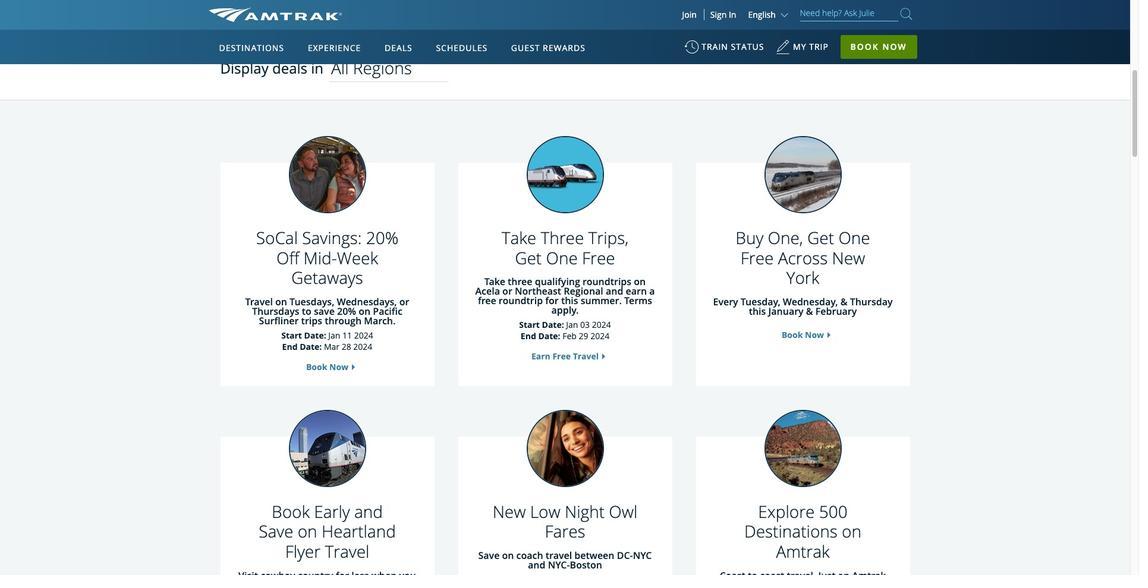 Task type: locate. For each thing, give the bounding box(es) containing it.
application
[[253, 99, 538, 266]]

thursday
[[850, 296, 893, 309]]

on left a
[[634, 276, 646, 289]]

new left low
[[493, 501, 526, 523]]

flyer
[[285, 541, 321, 563]]

end inside travel on tuesdays, wednesdays, or thursdays to save 20% on pacific surfliner trips through march. start date: jan 11 2024 end date: mar 28 2024
[[282, 341, 298, 353]]

on inside save on coach travel between dc-nyc and nyc-boston
[[502, 550, 514, 563]]

0 horizontal spatial this
[[562, 295, 579, 308]]

0 vertical spatial new
[[833, 247, 866, 269]]

one up qualifying
[[546, 247, 578, 269]]

& right january
[[807, 305, 814, 318]]

0 horizontal spatial jan
[[329, 330, 341, 341]]

date: left feb
[[539, 331, 561, 342]]

20% inside travel on tuesdays, wednesdays, or thursdays to save 20% on pacific surfliner trips through march. start date: jan 11 2024 end date: mar 28 2024
[[337, 305, 356, 318]]

destinations
[[219, 42, 284, 54], [745, 521, 838, 543]]

2 horizontal spatial and
[[606, 285, 624, 298]]

03
[[581, 320, 590, 331]]

socal
[[256, 227, 298, 249]]

2 vertical spatial and
[[528, 559, 546, 572]]

jan left 03
[[567, 320, 579, 331]]

1 horizontal spatial new
[[833, 247, 866, 269]]

take
[[502, 227, 537, 249], [485, 276, 506, 289]]

1 vertical spatial and
[[354, 501, 383, 523]]

take left the "three"
[[502, 227, 537, 249]]

1 horizontal spatial travel
[[325, 541, 370, 563]]

apply.
[[552, 304, 579, 317]]

travel on tuesdays, wednesdays, or thursdays to save 20% on pacific surfliner trips through march. start date: jan 11 2024 end date: mar 28 2024
[[245, 296, 410, 353]]

2024 right '28'
[[354, 341, 373, 353]]

take inside take three qualifying roundtrips on acela or northeast regional and earn a free roundtrip for this summer. terms apply. start date: jan 03 2024 end date: feb 29 2024
[[485, 276, 506, 289]]

1 vertical spatial book
[[306, 362, 327, 373]]

travel
[[546, 550, 572, 563]]

night
[[565, 501, 605, 523]]

or
[[503, 285, 513, 298], [400, 296, 410, 309]]

2 horizontal spatial travel
[[573, 351, 599, 362]]

travel down early
[[325, 541, 370, 563]]

get right one,
[[808, 227, 835, 249]]

0 vertical spatial save
[[259, 521, 294, 543]]

0 vertical spatial book
[[782, 329, 803, 341]]

1 horizontal spatial start
[[519, 320, 540, 331]]

2 vertical spatial travel
[[325, 541, 370, 563]]

travel down the 29
[[573, 351, 599, 362]]

sign
[[711, 9, 727, 20]]

book now link for new
[[782, 329, 825, 341]]

on inside take three qualifying roundtrips on acela or northeast regional and earn a free roundtrip for this summer. terms apply. start date: jan 03 2024 end date: feb 29 2024
[[634, 276, 646, 289]]

or right acela
[[503, 285, 513, 298]]

guest rewards
[[511, 42, 586, 54]]

schedules link
[[432, 30, 493, 64]]

1 vertical spatial destinations
[[745, 521, 838, 543]]

summer.
[[581, 295, 622, 308]]

regions map image
[[253, 99, 538, 266]]

travel inside book early and save on heartland flyer travel
[[325, 541, 370, 563]]

end inside take three qualifying roundtrips on acela or northeast regional and earn a free roundtrip for this summer. terms apply. start date: jan 03 2024 end date: feb 29 2024
[[521, 331, 536, 342]]

book now link down every tuesday, wednesday, & thursday this january & february
[[782, 329, 825, 341]]

save inside book early and save on heartland flyer travel
[[259, 521, 294, 543]]

free
[[582, 247, 616, 269], [741, 247, 774, 269], [553, 351, 571, 362]]

book now down every tuesday, wednesday, & thursday this january & february
[[782, 329, 825, 341]]

1 vertical spatial 20%
[[337, 305, 356, 318]]

0 horizontal spatial destinations
[[219, 42, 284, 54]]

20% right save
[[337, 305, 356, 318]]

destinations inside popup button
[[219, 42, 284, 54]]

start inside travel on tuesdays, wednesdays, or thursdays to save 20% on pacific surfliner trips through march. start date: jan 11 2024 end date: mar 28 2024
[[282, 330, 302, 341]]

and right early
[[354, 501, 383, 523]]

now down every tuesday, wednesday, & thursday this january & february
[[805, 329, 825, 341]]

0 horizontal spatial and
[[354, 501, 383, 523]]

save
[[314, 305, 335, 318]]

explore
[[759, 501, 815, 523]]

and left nyc-
[[528, 559, 546, 572]]

1 horizontal spatial 20%
[[366, 227, 399, 249]]

0 horizontal spatial one
[[546, 247, 578, 269]]

train status
[[702, 41, 765, 52]]

schedules
[[436, 42, 488, 54]]

1 horizontal spatial free
[[582, 247, 616, 269]]

book left early
[[272, 501, 310, 523]]

join button
[[676, 9, 705, 20]]

save
[[259, 521, 294, 543], [479, 550, 500, 563]]

nyc
[[633, 550, 652, 563]]

qualifying
[[535, 276, 581, 289]]

end up earn
[[521, 331, 536, 342]]

book
[[851, 41, 880, 52]]

owl
[[609, 501, 638, 523]]

low
[[530, 501, 561, 523]]

take for three
[[502, 227, 537, 249]]

book early and save on heartland flyer travel
[[259, 501, 396, 563]]

date: down apply.
[[542, 320, 564, 331]]

0 vertical spatial now
[[805, 329, 825, 341]]

end down surfliner
[[282, 341, 298, 353]]

book now link
[[782, 329, 825, 341], [306, 362, 349, 373]]

1 vertical spatial book now link
[[306, 362, 349, 373]]

one inside buy one, get one free across new york
[[839, 227, 871, 249]]

now
[[805, 329, 825, 341], [330, 362, 349, 373]]

1 vertical spatial now
[[330, 362, 349, 373]]

all
[[331, 57, 349, 79]]

dc-
[[617, 550, 633, 563]]

0 vertical spatial and
[[606, 285, 624, 298]]

book down january
[[782, 329, 803, 341]]

book now down mar at the left bottom of page
[[306, 362, 349, 373]]

or right wednesdays,
[[400, 296, 410, 309]]

0 horizontal spatial 20%
[[337, 305, 356, 318]]

1 horizontal spatial and
[[528, 559, 546, 572]]

20%
[[366, 227, 399, 249], [337, 305, 356, 318]]

train
[[702, 41, 729, 52]]

0 horizontal spatial start
[[282, 330, 302, 341]]

book
[[782, 329, 803, 341], [306, 362, 327, 373], [272, 501, 310, 523]]

deals button
[[380, 32, 417, 65]]

0 horizontal spatial book now link
[[306, 362, 349, 373]]

earn
[[532, 351, 551, 362]]

1 vertical spatial take
[[485, 276, 506, 289]]

0 vertical spatial take
[[502, 227, 537, 249]]

get up three
[[515, 247, 542, 269]]

1 horizontal spatial this
[[749, 305, 766, 318]]

0 horizontal spatial book now
[[306, 362, 349, 373]]

1 vertical spatial new
[[493, 501, 526, 523]]

one
[[839, 227, 871, 249], [546, 247, 578, 269]]

Please enter your search item search field
[[800, 6, 899, 21]]

2024
[[592, 320, 611, 331], [354, 330, 373, 341], [591, 331, 610, 342], [354, 341, 373, 353]]

through
[[325, 315, 362, 328]]

free right earn
[[553, 351, 571, 362]]

now down mar at the left bottom of page
[[330, 362, 349, 373]]

1 horizontal spatial save
[[479, 550, 500, 563]]

book for new
[[782, 329, 803, 341]]

take for three
[[485, 276, 506, 289]]

29
[[579, 331, 589, 342]]

experience
[[308, 42, 361, 54]]

and
[[606, 285, 624, 298], [354, 501, 383, 523], [528, 559, 546, 572]]

take up 'free'
[[485, 276, 506, 289]]

earn free travel
[[532, 351, 599, 362]]

0 horizontal spatial end
[[282, 341, 298, 353]]

0 horizontal spatial now
[[330, 362, 349, 373]]

book now link down mar at the left bottom of page
[[306, 362, 349, 373]]

1 horizontal spatial or
[[503, 285, 513, 298]]

a
[[650, 285, 655, 298]]

20% right savings:
[[366, 227, 399, 249]]

new right across at the right top
[[833, 247, 866, 269]]

save on coach travel between dc-nyc and nyc-boston
[[479, 550, 652, 572]]

2024 right the 29
[[591, 331, 610, 342]]

date:
[[542, 320, 564, 331], [304, 330, 326, 341], [539, 331, 561, 342], [300, 341, 322, 353]]

book now
[[851, 41, 908, 52]]

start down surfliner
[[282, 330, 302, 341]]

0 horizontal spatial travel
[[245, 296, 273, 309]]

1 horizontal spatial book now link
[[782, 329, 825, 341]]

explore 500 destinations on amtrak
[[745, 501, 862, 563]]

1 horizontal spatial end
[[521, 331, 536, 342]]

deals
[[385, 42, 413, 54]]

save left early
[[259, 521, 294, 543]]

jan left 11 at bottom
[[329, 330, 341, 341]]

0 vertical spatial destinations
[[219, 42, 284, 54]]

savings:
[[302, 227, 362, 249]]

0 horizontal spatial get
[[515, 247, 542, 269]]

experience button
[[303, 32, 366, 65]]

this right for
[[562, 295, 579, 308]]

fares
[[545, 521, 586, 543]]

free up tuesday,
[[741, 247, 774, 269]]

three
[[541, 227, 584, 249]]

1 horizontal spatial &
[[841, 296, 848, 309]]

and left earn
[[606, 285, 624, 298]]

2 vertical spatial book
[[272, 501, 310, 523]]

one right across at the right top
[[839, 227, 871, 249]]

on left heartland
[[298, 521, 317, 543]]

2 horizontal spatial free
[[741, 247, 774, 269]]

0 horizontal spatial or
[[400, 296, 410, 309]]

terms
[[625, 295, 653, 308]]

1 horizontal spatial one
[[839, 227, 871, 249]]

0 vertical spatial 20%
[[366, 227, 399, 249]]

travel up surfliner
[[245, 296, 273, 309]]

on
[[634, 276, 646, 289], [275, 296, 287, 309], [359, 305, 371, 318], [298, 521, 317, 543], [842, 521, 862, 543], [502, 550, 514, 563]]

amtrak image
[[209, 8, 342, 22]]

to
[[302, 305, 312, 318]]

get
[[808, 227, 835, 249], [515, 247, 542, 269]]

0 vertical spatial book now link
[[782, 329, 825, 341]]

& left thursday
[[841, 296, 848, 309]]

this inside take three qualifying roundtrips on acela or northeast regional and earn a free roundtrip for this summer. terms apply. start date: jan 03 2024 end date: feb 29 2024
[[562, 295, 579, 308]]

nyc-
[[548, 559, 570, 572]]

1 horizontal spatial destinations
[[745, 521, 838, 543]]

banner
[[0, 0, 1131, 275]]

this left january
[[749, 305, 766, 318]]

1 vertical spatial save
[[479, 550, 500, 563]]

0 vertical spatial book now
[[782, 329, 825, 341]]

book now for getaways
[[306, 362, 349, 373]]

now for new
[[805, 329, 825, 341]]

new inside buy one, get one free across new york
[[833, 247, 866, 269]]

travel inside travel on tuesdays, wednesdays, or thursdays to save 20% on pacific surfliner trips through march. start date: jan 11 2024 end date: mar 28 2024
[[245, 296, 273, 309]]

this
[[562, 295, 579, 308], [749, 305, 766, 318]]

0 horizontal spatial save
[[259, 521, 294, 543]]

on left coach
[[502, 550, 514, 563]]

1 horizontal spatial jan
[[567, 320, 579, 331]]

1 vertical spatial book now
[[306, 362, 349, 373]]

1 horizontal spatial book now
[[782, 329, 825, 341]]

and inside book early and save on heartland flyer travel
[[354, 501, 383, 523]]

book down mar at the left bottom of page
[[306, 362, 327, 373]]

free up roundtrips
[[582, 247, 616, 269]]

save left coach
[[479, 550, 500, 563]]

free
[[478, 295, 497, 308]]

1 horizontal spatial get
[[808, 227, 835, 249]]

destinations button
[[214, 32, 289, 65]]

one,
[[768, 227, 804, 249]]

start down roundtrip
[[519, 320, 540, 331]]

0 horizontal spatial new
[[493, 501, 526, 523]]

1 vertical spatial travel
[[573, 351, 599, 362]]

regions
[[353, 57, 412, 79]]

now for getaways
[[330, 362, 349, 373]]

2024 right 03
[[592, 320, 611, 331]]

take inside take three trips, get one free
[[502, 227, 537, 249]]

pacific
[[373, 305, 403, 318]]

0 vertical spatial travel
[[245, 296, 273, 309]]

on right amtrak
[[842, 521, 862, 543]]

march.
[[364, 315, 396, 328]]

january
[[769, 305, 804, 318]]

1 horizontal spatial now
[[805, 329, 825, 341]]



Task type: describe. For each thing, give the bounding box(es) containing it.
one inside take three trips, get one free
[[546, 247, 578, 269]]

date: down trips
[[304, 330, 326, 341]]

book inside book early and save on heartland flyer travel
[[272, 501, 310, 523]]

tuesday,
[[741, 296, 781, 309]]

wednesdays,
[[337, 296, 397, 309]]

northeast
[[515, 285, 562, 298]]

0 horizontal spatial &
[[807, 305, 814, 318]]

book now button
[[841, 35, 918, 59]]

feb
[[563, 331, 577, 342]]

trip
[[810, 41, 829, 52]]

english
[[749, 9, 776, 20]]

date: left mar at the left bottom of page
[[300, 341, 322, 353]]

on inside book early and save on heartland flyer travel
[[298, 521, 317, 543]]

english button
[[749, 9, 792, 20]]

tuesdays,
[[290, 296, 335, 309]]

jan inside take three qualifying roundtrips on acela or northeast regional and earn a free roundtrip for this summer. terms apply. start date: jan 03 2024 end date: feb 29 2024
[[567, 320, 579, 331]]

amtrak
[[777, 541, 830, 563]]

york
[[787, 267, 820, 289]]

on inside explore 500 destinations on amtrak
[[842, 521, 862, 543]]

status
[[731, 41, 765, 52]]

book now for new
[[782, 329, 825, 341]]

new low night owl fares
[[493, 501, 638, 543]]

0 horizontal spatial free
[[553, 351, 571, 362]]

now
[[883, 41, 908, 52]]

destinations inside explore 500 destinations on amtrak
[[745, 521, 838, 543]]

take three qualifying roundtrips on acela or northeast regional and earn a free roundtrip for this summer. terms apply. start date: jan 03 2024 end date: feb 29 2024
[[476, 276, 655, 342]]

every
[[714, 296, 739, 309]]

coach
[[517, 550, 544, 563]]

500
[[820, 501, 848, 523]]

search icon image
[[901, 6, 913, 22]]

sign in button
[[711, 9, 737, 20]]

get inside take three trips, get one free
[[515, 247, 542, 269]]

deals
[[272, 59, 308, 78]]

three
[[508, 276, 533, 289]]

and inside save on coach travel between dc-nyc and nyc-boston
[[528, 559, 546, 572]]

sign in
[[711, 9, 737, 20]]

2024 right 11 at bottom
[[354, 330, 373, 341]]

heartland
[[322, 521, 396, 543]]

20% inside socal savings: 20% off mid-week getaways
[[366, 227, 399, 249]]

february
[[816, 305, 857, 318]]

off
[[277, 247, 299, 269]]

or inside take three qualifying roundtrips on acela or northeast regional and earn a free roundtrip for this summer. terms apply. start date: jan 03 2024 end date: feb 29 2024
[[503, 285, 513, 298]]

roundtrips
[[583, 276, 632, 289]]

11
[[343, 330, 352, 341]]

get inside buy one, get one free across new york
[[808, 227, 835, 249]]

trips
[[301, 315, 322, 328]]

train status link
[[685, 36, 765, 65]]

my trip button
[[776, 36, 829, 65]]

new inside "new low night owl fares"
[[493, 501, 526, 523]]

my
[[794, 41, 807, 52]]

earn free travel link
[[532, 351, 599, 362]]

this inside every tuesday, wednesday, & thursday this january & february
[[749, 305, 766, 318]]

earn
[[626, 285, 647, 298]]

book for getaways
[[306, 362, 327, 373]]

or inside travel on tuesdays, wednesdays, or thursdays to save 20% on pacific surfliner trips through march. start date: jan 11 2024 end date: mar 28 2024
[[400, 296, 410, 309]]

in
[[311, 59, 324, 78]]

in
[[729, 9, 737, 20]]

rewards
[[543, 42, 586, 54]]

free inside take three trips, get one free
[[582, 247, 616, 269]]

mar
[[324, 341, 340, 353]]

guest
[[511, 42, 540, 54]]

week
[[337, 247, 378, 269]]

acela
[[476, 285, 500, 298]]

across
[[779, 247, 828, 269]]

getaways
[[292, 267, 363, 289]]

save inside save on coach travel between dc-nyc and nyc-boston
[[479, 550, 500, 563]]

and inside take three qualifying roundtrips on acela or northeast regional and earn a free roundtrip for this summer. terms apply. start date: jan 03 2024 end date: feb 29 2024
[[606, 285, 624, 298]]

on left pacific
[[359, 305, 371, 318]]

every tuesday, wednesday, & thursday this january & february
[[714, 296, 893, 318]]

socal savings: 20% off mid-week getaways
[[256, 227, 399, 289]]

roundtrip
[[499, 295, 543, 308]]

between
[[575, 550, 615, 563]]

take three trips, get one free
[[502, 227, 629, 269]]

regional
[[564, 285, 604, 298]]

guest rewards button
[[507, 32, 591, 65]]

start inside take three qualifying roundtrips on acela or northeast regional and earn a free roundtrip for this summer. terms apply. start date: jan 03 2024 end date: feb 29 2024
[[519, 320, 540, 331]]

28
[[342, 341, 351, 353]]

display
[[220, 59, 269, 78]]

join
[[683, 9, 697, 20]]

book now link for getaways
[[306, 362, 349, 373]]

mid-
[[304, 247, 337, 269]]

jan inside travel on tuesdays, wednesdays, or thursdays to save 20% on pacific surfliner trips through march. start date: jan 11 2024 end date: mar 28 2024
[[329, 330, 341, 341]]

trips,
[[589, 227, 629, 249]]

on up surfliner
[[275, 296, 287, 309]]

free inside buy one, get one free across new york
[[741, 247, 774, 269]]

for
[[546, 295, 559, 308]]

boston
[[570, 559, 603, 572]]

wednesday,
[[783, 296, 839, 309]]

display deals in
[[220, 59, 324, 78]]

banner containing join
[[0, 0, 1131, 275]]

thursdays
[[252, 305, 300, 318]]

my trip
[[794, 41, 829, 52]]

all regions
[[331, 57, 412, 79]]



Task type: vqa. For each thing, say whether or not it's contained in the screenshot.
C
no



